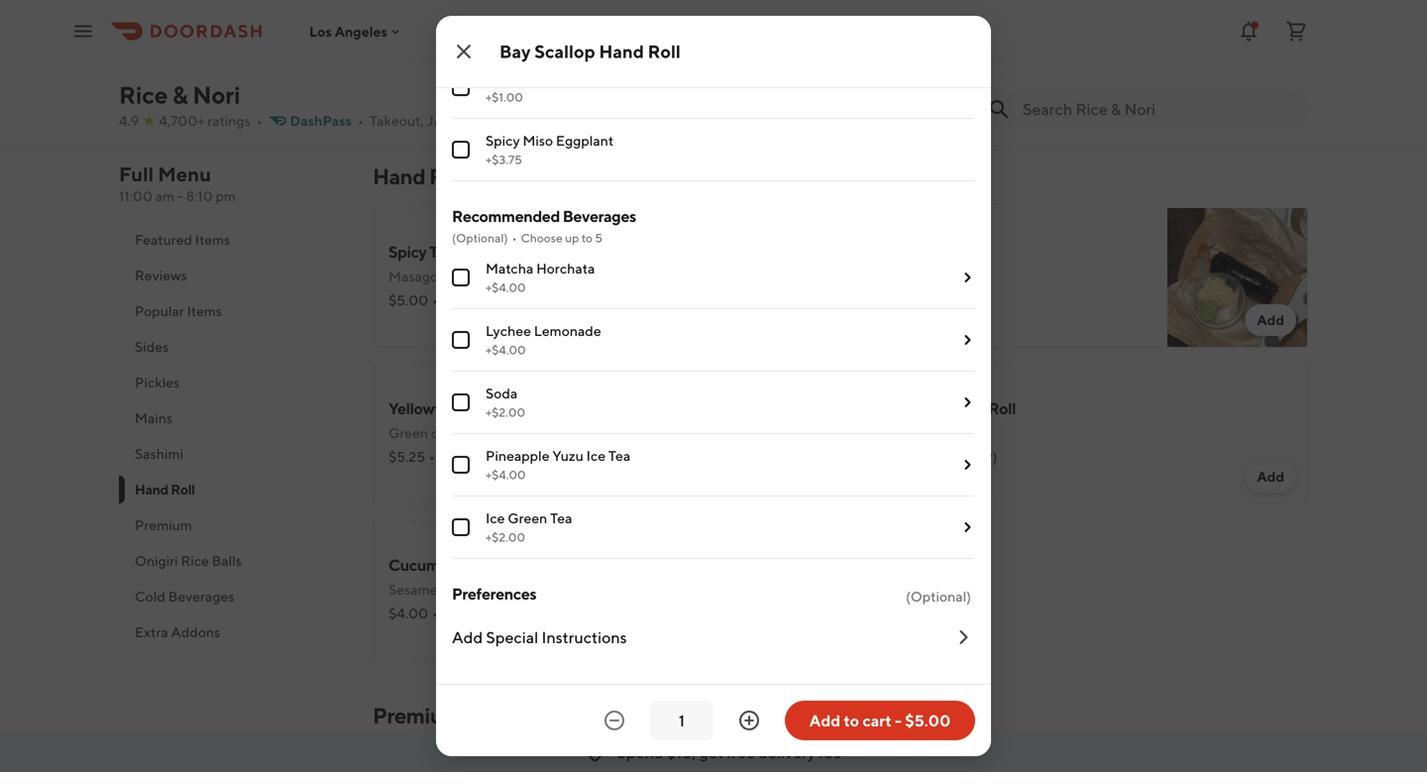Task type: vqa. For each thing, say whether or not it's contained in the screenshot.
Chicken inside the Chicken Shawarma Wrap $12.99
no



Task type: describe. For each thing, give the bounding box(es) containing it.
pickles button
[[119, 365, 349, 401]]

cart
[[863, 711, 892, 730]]

salmon hand roll image
[[1168, 207, 1309, 348]]

cold
[[135, 589, 166, 605]]

roll inside bay scallop hand roll creamy sauce. 100% (19) add
[[989, 399, 1016, 418]]

preferences
[[452, 585, 537, 603]]

bay for bay scallop hand roll
[[500, 41, 531, 62]]

100%
[[936, 449, 972, 465]]

add avocado +$1.00
[[486, 70, 572, 104]]

$5.25 •
[[389, 449, 435, 465]]

delivery
[[759, 743, 816, 762]]

onigiri rice balls button
[[119, 543, 349, 579]]

green inside the ice green tea +$2.00
[[508, 510, 548, 527]]

full
[[119, 163, 154, 186]]

90%
[[460, 292, 489, 308]]

yuzu
[[553, 448, 584, 464]]

11:00
[[119, 188, 153, 204]]

ice inside the ice green tea +$2.00
[[486, 510, 505, 527]]

pineapple
[[486, 448, 550, 464]]

• right $5.25
[[429, 449, 435, 465]]

extra addons button
[[119, 615, 349, 650]]

matcha horchata +$4.00
[[486, 260, 595, 294]]

oil,
[[425, 42, 444, 59]]

add for add special instructions
[[452, 628, 483, 647]]

roll inside cucumber hand roll sesame seed. $4.00 •
[[507, 556, 535, 575]]

sashimi inside "yellowtail sashimi olive oil, yuzu juice, soy, and green onions. $7.00 • add"
[[459, 16, 514, 35]]

angeles
[[335, 23, 388, 39]]

featured items
[[135, 232, 230, 248]]

0 vertical spatial rice
[[119, 81, 168, 109]]

pm
[[216, 188, 236, 204]]

sides
[[135, 339, 169, 355]]

roll inside 'yellowtail hand roll green onion.'
[[500, 399, 528, 418]]

• left 0.3
[[494, 113, 500, 129]]

88%
[[457, 449, 484, 465]]

salmon hand roll
[[865, 242, 988, 261]]

rice inside onigiri rice balls button
[[181, 553, 209, 569]]

bay scallop hand roll
[[500, 41, 681, 62]]

hand inside bay scallop hand roll creamy sauce. 100% (19) add
[[948, 399, 986, 418]]

hand down mains at the left bottom
[[135, 481, 168, 498]]

1 vertical spatial hand roll
[[135, 481, 195, 498]]

lychee
[[486, 323, 531, 339]]

mains
[[135, 410, 173, 426]]

los angeles
[[309, 23, 388, 39]]

yuzu
[[447, 42, 477, 59]]

• inside "yellowtail sashimi olive oil, yuzu juice, soy, and green onions. $7.00 • add"
[[430, 66, 436, 82]]

&
[[173, 81, 188, 109]]

decrease quantity by 1 image
[[603, 709, 627, 733]]

(43)
[[492, 292, 518, 308]]

bay scallop hand roll creamy sauce. 100% (19) add
[[865, 399, 1285, 485]]

am
[[155, 188, 175, 204]]

sashimi button
[[119, 436, 349, 472]]

spend $15, get free delivery fee
[[617, 743, 842, 762]]

takeout,
[[370, 113, 424, 129]]

bay scallop hand roll dialog
[[436, 0, 992, 757]]

miso
[[523, 132, 553, 149]]

green inside "yellowtail sashimi olive oil, yuzu juice, soy, and green onions. $7.00 • add"
[[569, 42, 605, 59]]

4.9
[[119, 113, 139, 129]]

add special instructions
[[452, 628, 627, 647]]

tea inside the ice green tea +$2.00
[[550, 510, 573, 527]]

+$3.75
[[486, 153, 522, 167]]

and for tuna
[[526, 268, 549, 285]]

onigiri rice balls
[[135, 553, 242, 569]]

japanese
[[427, 113, 487, 129]]

(optional) inside recommended beverages (optional) • choose up to 5
[[452, 231, 508, 245]]

recommended
[[452, 207, 560, 226]]

(9)
[[487, 449, 505, 465]]

full menu 11:00 am - 8:10 pm
[[119, 163, 236, 204]]

reviews
[[135, 267, 187, 284]]

add to cart - $5.00
[[810, 711, 951, 730]]

roll inside dialog
[[648, 41, 681, 62]]

hand inside spicy tuna hand roll masago, green onion, and chili oil.
[[466, 242, 505, 261]]

spicy miso eggplant +$3.75
[[486, 132, 614, 167]]

$7.00
[[389, 66, 426, 82]]

add button for hand roll
[[770, 78, 821, 110]]

onion.
[[431, 425, 470, 441]]

$5.25
[[389, 449, 425, 465]]

• inside recommended beverages (optional) • choose up to 5
[[512, 231, 517, 245]]

items for popular items
[[187, 303, 222, 319]]

Current quantity is 1 number field
[[662, 710, 702, 732]]

- inside full menu 11:00 am - 8:10 pm
[[177, 188, 183, 204]]

featured
[[135, 232, 192, 248]]

free
[[727, 743, 756, 762]]

mains button
[[119, 401, 349, 436]]

hand inside dialog
[[599, 41, 644, 62]]

0 items, open order cart image
[[1285, 19, 1309, 43]]

cold beverages button
[[119, 579, 349, 615]]

choose
[[521, 231, 563, 245]]

88% (9)
[[457, 449, 505, 465]]

sashimi inside button
[[135, 446, 183, 462]]

lemonade
[[534, 323, 602, 339]]

extra
[[135, 624, 168, 641]]

to inside recommended beverages (optional) • choose up to 5
[[582, 231, 593, 245]]

+$2.00 inside the ice green tea +$2.00
[[486, 530, 525, 544]]

add for add
[[1258, 312, 1285, 328]]

special
[[486, 628, 539, 647]]

open menu image
[[71, 19, 95, 43]]

lychee lemonade +$4.00
[[486, 323, 602, 357]]

los angeles button
[[309, 23, 403, 39]]

(19)
[[975, 449, 998, 465]]

+$4.00 for matcha horchata
[[486, 281, 526, 294]]

featured items button
[[119, 222, 349, 258]]

+$1.00
[[486, 90, 523, 104]]

up
[[565, 231, 579, 245]]

none checkbox inside group
[[452, 141, 470, 159]]

menu
[[158, 163, 211, 186]]

1 horizontal spatial premium
[[373, 703, 461, 729]]

soda +$2.00
[[486, 385, 525, 419]]

1 +$2.00 from the top
[[486, 406, 525, 419]]

takeout, japanese • 0.3 mi
[[370, 113, 547, 129]]

sesame
[[389, 582, 438, 598]]

• left takeout,
[[358, 113, 364, 129]]

salmon
[[865, 242, 917, 261]]

instructions
[[542, 628, 627, 647]]



Task type: locate. For each thing, give the bounding box(es) containing it.
+$4.00 down matcha
[[486, 281, 526, 294]]

8:10
[[186, 188, 213, 204]]

group containing edamame
[[452, 0, 976, 181]]

1 vertical spatial premium
[[373, 703, 461, 729]]

0 vertical spatial hand roll
[[373, 164, 467, 189]]

hand roll up 'onigiri'
[[135, 481, 195, 498]]

ice green tea +$2.00
[[486, 510, 573, 544]]

2 $5.00 • from the left
[[865, 292, 914, 308]]

1 horizontal spatial hand roll
[[373, 164, 467, 189]]

• right $4.00
[[432, 605, 438, 622]]

items up reviews button
[[195, 232, 230, 248]]

1 horizontal spatial rice
[[181, 553, 209, 569]]

chili
[[552, 268, 578, 285]]

green down pineapple yuzu ice tea +$4.00
[[508, 510, 548, 527]]

scallop for bay scallop hand roll
[[535, 41, 596, 62]]

scallop for bay scallop hand roll creamy sauce. 100% (19) add
[[894, 399, 945, 418]]

premium button
[[119, 508, 349, 543]]

to left cart
[[844, 711, 860, 730]]

0 vertical spatial tea
[[609, 448, 631, 464]]

1 vertical spatial scallop
[[894, 399, 945, 418]]

1 vertical spatial (optional)
[[906, 589, 972, 605]]

0 horizontal spatial green
[[389, 425, 428, 441]]

ice down (9)
[[486, 510, 505, 527]]

0 horizontal spatial spicy
[[389, 242, 427, 261]]

1 yellowtail from the top
[[389, 16, 457, 35]]

• left 95%
[[908, 292, 914, 308]]

hand roll
[[373, 164, 467, 189], [135, 481, 195, 498]]

sides button
[[119, 329, 349, 365]]

0 vertical spatial (optional)
[[452, 231, 508, 245]]

1 horizontal spatial (optional)
[[906, 589, 972, 605]]

add to cart - $5.00 button
[[785, 701, 976, 741]]

green inside spicy tuna hand roll masago, green onion, and chili oil.
[[444, 268, 481, 285]]

None checkbox
[[452, 16, 470, 34], [452, 78, 470, 96], [452, 269, 470, 287], [452, 331, 470, 349], [452, 394, 470, 412], [452, 456, 470, 474], [452, 519, 470, 536], [452, 16, 470, 34], [452, 78, 470, 96], [452, 269, 470, 287], [452, 331, 470, 349], [452, 394, 470, 412], [452, 456, 470, 474], [452, 519, 470, 536]]

1 $5.00 • from the left
[[389, 292, 438, 308]]

hand up sauce.
[[948, 399, 986, 418]]

beverages inside recommended beverages (optional) • choose up to 5
[[563, 207, 636, 226]]

beverages for recommended
[[563, 207, 636, 226]]

green left onions.
[[569, 42, 605, 59]]

- inside button
[[895, 711, 902, 730]]

notification bell image
[[1237, 19, 1261, 43]]

4,700+ ratings •
[[159, 113, 262, 129]]

group
[[452, 0, 976, 181]]

bay
[[500, 41, 531, 62], [865, 399, 891, 418]]

onions.
[[608, 42, 653, 59]]

add inside add avocado +$1.00
[[486, 70, 513, 86]]

(24)
[[967, 292, 993, 308]]

Item Search search field
[[1023, 98, 1293, 120]]

95%
[[936, 292, 964, 308]]

1 vertical spatial green
[[444, 268, 481, 285]]

2 horizontal spatial $5.00
[[905, 711, 951, 730]]

1 vertical spatial and
[[526, 268, 549, 285]]

add for add to cart - $5.00
[[810, 711, 841, 730]]

mi
[[532, 113, 547, 129]]

horchata
[[537, 260, 595, 277]]

rice up 4.9
[[119, 81, 168, 109]]

yellowtail up onion.
[[389, 399, 457, 418]]

1 horizontal spatial green
[[508, 510, 548, 527]]

$5.00 • down masago,
[[389, 292, 438, 308]]

sashimi
[[459, 16, 514, 35], [135, 446, 183, 462]]

0 vertical spatial green
[[389, 425, 428, 441]]

hand up preferences
[[466, 556, 504, 575]]

0 vertical spatial items
[[195, 232, 230, 248]]

onigiri
[[135, 553, 178, 569]]

0 vertical spatial bay
[[500, 41, 531, 62]]

beverages inside cold beverages button
[[168, 589, 234, 605]]

$5.00 down salmon
[[865, 292, 905, 308]]

$5.00 inside button
[[905, 711, 951, 730]]

items right popular
[[187, 303, 222, 319]]

2 +$4.00 from the top
[[486, 343, 526, 357]]

recommended beverages group
[[452, 205, 976, 559]]

ice right yuzu
[[587, 448, 606, 464]]

0 horizontal spatial -
[[177, 188, 183, 204]]

1 horizontal spatial tea
[[609, 448, 631, 464]]

popular
[[135, 303, 184, 319]]

$5.00 • for salmon hand roll
[[865, 292, 914, 308]]

0 vertical spatial sashimi
[[459, 16, 514, 35]]

increase quantity by 1 image
[[738, 709, 762, 733]]

cucumber hand roll sesame seed. $4.00 •
[[389, 556, 535, 622]]

0 horizontal spatial hand roll
[[135, 481, 195, 498]]

0 horizontal spatial rice
[[119, 81, 168, 109]]

scallop up sauce.
[[894, 399, 945, 418]]

$5.00 for spicy tuna hand roll
[[389, 292, 429, 308]]

bay inside bay scallop hand roll dialog
[[500, 41, 531, 62]]

ratings
[[208, 113, 251, 129]]

4,700+
[[159, 113, 205, 129]]

sashimi down mains at the left bottom
[[135, 446, 183, 462]]

+$2.00 down the soda
[[486, 406, 525, 419]]

onion,
[[484, 268, 523, 285]]

spicy for tuna
[[389, 242, 427, 261]]

hand roll down takeout,
[[373, 164, 467, 189]]

spicy up masago,
[[389, 242, 427, 261]]

scallop
[[535, 41, 596, 62], [894, 399, 945, 418]]

+$4.00 inside lychee lemonade +$4.00
[[486, 343, 526, 357]]

add special instructions button
[[452, 611, 976, 664]]

spicy inside spicy tuna hand roll masago, green onion, and chili oil.
[[389, 242, 427, 261]]

0 horizontal spatial (optional)
[[452, 231, 508, 245]]

+$2.00 up preferences
[[486, 530, 525, 544]]

• down masago,
[[433, 292, 438, 308]]

items inside the featured items button
[[195, 232, 230, 248]]

add inside bay scallop hand roll creamy sauce. 100% (19) add
[[1258, 469, 1285, 485]]

hand right salmon
[[920, 242, 958, 261]]

rice left balls
[[181, 553, 209, 569]]

$15,
[[667, 743, 696, 762]]

1 +$4.00 from the top
[[486, 281, 526, 294]]

dashpass •
[[290, 113, 364, 129]]

rice
[[119, 81, 168, 109], [181, 553, 209, 569]]

0 vertical spatial spicy
[[486, 132, 520, 149]]

90% (43)
[[460, 292, 518, 308]]

spicy inside spicy miso eggplant +$3.75
[[486, 132, 520, 149]]

- right "am" at the top left of the page
[[177, 188, 183, 204]]

yellowtail
[[389, 16, 457, 35], [389, 399, 457, 418]]

1 vertical spatial +$2.00
[[486, 530, 525, 544]]

0 vertical spatial yellowtail
[[389, 16, 457, 35]]

popular items button
[[119, 294, 349, 329]]

1 horizontal spatial spicy
[[486, 132, 520, 149]]

0 horizontal spatial $5.00
[[389, 292, 429, 308]]

0 horizontal spatial sashimi
[[135, 446, 183, 462]]

$5.00
[[389, 292, 429, 308], [865, 292, 905, 308], [905, 711, 951, 730]]

0 horizontal spatial bay
[[500, 41, 531, 62]]

1 vertical spatial bay
[[865, 399, 891, 418]]

cucumber
[[389, 556, 463, 575]]

1 horizontal spatial scallop
[[894, 399, 945, 418]]

bay for bay scallop hand roll creamy sauce. 100% (19) add
[[865, 399, 891, 418]]

roll inside spicy tuna hand roll masago, green onion, and chili oil.
[[508, 242, 535, 261]]

green inside 'yellowtail hand roll green onion.'
[[389, 425, 428, 441]]

tea right yuzu
[[609, 448, 631, 464]]

0 vertical spatial -
[[177, 188, 183, 204]]

fee
[[819, 743, 842, 762]]

green up 90% at the left top of page
[[444, 268, 481, 285]]

0 vertical spatial premium
[[135, 517, 192, 533]]

and left chili
[[526, 268, 549, 285]]

0 horizontal spatial beverages
[[168, 589, 234, 605]]

0 horizontal spatial $5.00 •
[[389, 292, 438, 308]]

$5.00 •
[[389, 292, 438, 308], [865, 292, 914, 308]]

3 +$4.00 from the top
[[486, 468, 526, 482]]

extra addons
[[135, 624, 220, 641]]

yellowtail inside 'yellowtail hand roll green onion.'
[[389, 399, 457, 418]]

edamame
[[486, 7, 550, 24]]

pineapple yuzu ice tea +$4.00
[[486, 448, 631, 482]]

and inside "yellowtail sashimi olive oil, yuzu juice, soy, and green onions. $7.00 • add"
[[542, 42, 566, 59]]

masago,
[[389, 268, 442, 285]]

premium inside button
[[135, 517, 192, 533]]

-
[[177, 188, 183, 204], [895, 711, 902, 730]]

1 vertical spatial +$4.00
[[486, 343, 526, 357]]

1 vertical spatial green
[[508, 510, 548, 527]]

avocado
[[516, 70, 572, 86]]

add button for cucumber hand roll
[[1246, 461, 1297, 493]]

and
[[542, 42, 566, 59], [526, 268, 549, 285]]

green
[[389, 425, 428, 441], [508, 510, 548, 527]]

hand up onion.
[[459, 399, 498, 418]]

get
[[700, 743, 724, 762]]

$5.00 down masago,
[[389, 292, 429, 308]]

1 horizontal spatial sashimi
[[459, 16, 514, 35]]

0 horizontal spatial scallop
[[535, 41, 596, 62]]

add for add avocado +$1.00
[[486, 70, 513, 86]]

scallop inside dialog
[[535, 41, 596, 62]]

2 +$2.00 from the top
[[486, 530, 525, 544]]

0 horizontal spatial green
[[444, 268, 481, 285]]

beverages up addons
[[168, 589, 234, 605]]

1 vertical spatial items
[[187, 303, 222, 319]]

balls
[[212, 553, 242, 569]]

yellowtail up oil,
[[389, 16, 457, 35]]

• inside cucumber hand roll sesame seed. $4.00 •
[[432, 605, 438, 622]]

2 yellowtail from the top
[[389, 399, 457, 418]]

0 vertical spatial and
[[542, 42, 566, 59]]

1 vertical spatial rice
[[181, 553, 209, 569]]

2 vertical spatial add button
[[1246, 461, 1297, 493]]

$5.00 right cart
[[905, 711, 951, 730]]

items inside popular items button
[[187, 303, 222, 319]]

0 vertical spatial green
[[569, 42, 605, 59]]

- right cart
[[895, 711, 902, 730]]

0.3
[[508, 113, 529, 129]]

scallop up avocado
[[535, 41, 596, 62]]

0 vertical spatial to
[[582, 231, 593, 245]]

nori
[[193, 81, 241, 109]]

1 horizontal spatial bay
[[865, 399, 891, 418]]

2 vertical spatial +$4.00
[[486, 468, 526, 482]]

add inside "yellowtail sashimi olive oil, yuzu juice, soy, and green onions. $7.00 • add"
[[782, 86, 809, 102]]

1 horizontal spatial $5.00 •
[[865, 292, 914, 308]]

1 vertical spatial to
[[844, 711, 860, 730]]

hand right "soy,"
[[599, 41, 644, 62]]

1 vertical spatial -
[[895, 711, 902, 730]]

0 vertical spatial ice
[[587, 448, 606, 464]]

yellowtail hand roll green onion.
[[389, 399, 528, 441]]

0 vertical spatial scallop
[[535, 41, 596, 62]]

1 vertical spatial tea
[[550, 510, 573, 527]]

+$4.00 for lychee lemonade
[[486, 343, 526, 357]]

eggplant
[[556, 132, 614, 149]]

and inside spicy tuna hand roll masago, green onion, and chili oil.
[[526, 268, 549, 285]]

0 vertical spatial add button
[[770, 78, 821, 110]]

tuna
[[429, 242, 464, 261]]

oil.
[[581, 268, 599, 285]]

1 vertical spatial ice
[[486, 510, 505, 527]]

beverages up 5
[[563, 207, 636, 226]]

• right ratings
[[257, 113, 262, 129]]

0 horizontal spatial tea
[[550, 510, 573, 527]]

1 horizontal spatial $5.00
[[865, 292, 905, 308]]

hand inside 'yellowtail hand roll green onion.'
[[459, 399, 498, 418]]

and for sashimi
[[542, 42, 566, 59]]

+$4.00
[[486, 281, 526, 294], [486, 343, 526, 357], [486, 468, 526, 482]]

$5.00 • down salmon
[[865, 292, 914, 308]]

1 horizontal spatial green
[[569, 42, 605, 59]]

items for featured items
[[195, 232, 230, 248]]

1 vertical spatial beverages
[[168, 589, 234, 605]]

close bay scallop hand roll image
[[452, 40, 476, 63]]

1 horizontal spatial to
[[844, 711, 860, 730]]

ice inside pineapple yuzu ice tea +$4.00
[[587, 448, 606, 464]]

tea inside pineapple yuzu ice tea +$4.00
[[609, 448, 631, 464]]

1 horizontal spatial ice
[[587, 448, 606, 464]]

spicy tuna hand roll masago, green onion, and chili oil.
[[389, 242, 599, 285]]

• down oil,
[[430, 66, 436, 82]]

1 vertical spatial yellowtail
[[389, 399, 457, 418]]

0 horizontal spatial ice
[[486, 510, 505, 527]]

1 vertical spatial sashimi
[[135, 446, 183, 462]]

0 horizontal spatial to
[[582, 231, 593, 245]]

bay up creamy
[[865, 399, 891, 418]]

olive
[[389, 42, 423, 59]]

$5.00 • for spicy tuna hand roll
[[389, 292, 438, 308]]

sauce.
[[917, 425, 957, 441]]

seed.
[[440, 582, 474, 598]]

1 vertical spatial spicy
[[389, 242, 427, 261]]

bay down edamame
[[500, 41, 531, 62]]

0 vertical spatial +$4.00
[[486, 281, 526, 294]]

green up $5.25
[[389, 425, 428, 441]]

spicy for miso
[[486, 132, 520, 149]]

+$2.00
[[486, 406, 525, 419], [486, 530, 525, 544]]

popular items
[[135, 303, 222, 319]]

recommended beverages (optional) • choose up to 5
[[452, 207, 636, 245]]

spicy up +$3.75
[[486, 132, 520, 149]]

+$4.00 down lychee
[[486, 343, 526, 357]]

+$4.00 inside pineapple yuzu ice tea +$4.00
[[486, 468, 526, 482]]

beverages for cold
[[168, 589, 234, 605]]

yellowtail inside "yellowtail sashimi olive oil, yuzu juice, soy, and green onions. $7.00 • add"
[[389, 16, 457, 35]]

sashimi up the juice,
[[459, 16, 514, 35]]

soy,
[[516, 42, 539, 59]]

los
[[309, 23, 332, 39]]

None checkbox
[[452, 141, 470, 159]]

to left 5
[[582, 231, 593, 245]]

beverages
[[563, 207, 636, 226], [168, 589, 234, 605]]

+$4.00 down (9)
[[486, 468, 526, 482]]

cold beverages
[[135, 589, 234, 605]]

+$4.00 inside "matcha horchata +$4.00"
[[486, 281, 526, 294]]

0 vertical spatial +$2.00
[[486, 406, 525, 419]]

0 horizontal spatial premium
[[135, 517, 192, 533]]

yellowtail for hand
[[389, 399, 457, 418]]

hand down takeout,
[[373, 164, 426, 189]]

$5.00 for salmon hand roll
[[865, 292, 905, 308]]

bay inside bay scallop hand roll creamy sauce. 100% (19) add
[[865, 399, 891, 418]]

hand inside cucumber hand roll sesame seed. $4.00 •
[[466, 556, 504, 575]]

to inside button
[[844, 711, 860, 730]]

1 vertical spatial add button
[[1246, 304, 1297, 336]]

scallop inside bay scallop hand roll creamy sauce. 100% (19) add
[[894, 399, 945, 418]]

and right "soy,"
[[542, 42, 566, 59]]

1 horizontal spatial beverages
[[563, 207, 636, 226]]

hand up onion,
[[466, 242, 505, 261]]

creamy
[[865, 425, 914, 441]]

tea down pineapple yuzu ice tea +$4.00
[[550, 510, 573, 527]]

• down recommended
[[512, 231, 517, 245]]

tea
[[609, 448, 631, 464], [550, 510, 573, 527]]

95% (24)
[[936, 292, 993, 308]]

1 horizontal spatial -
[[895, 711, 902, 730]]

yellowtail for sashimi
[[389, 16, 457, 35]]

0 vertical spatial beverages
[[563, 207, 636, 226]]



